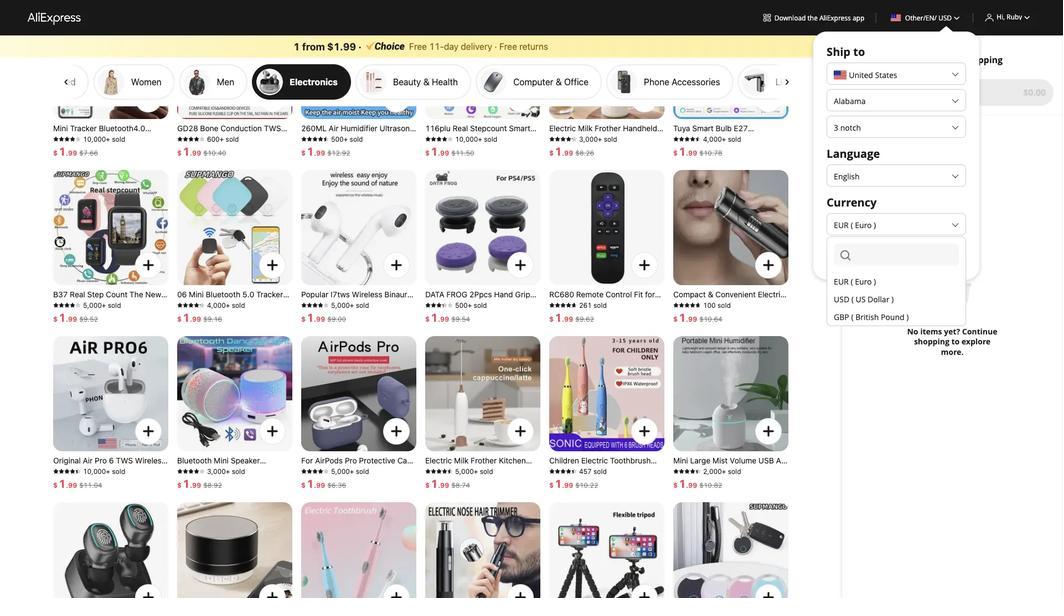 Task type: locate. For each thing, give the bounding box(es) containing it.
to inside the 'no items yet? continue shopping to explore more.'
[[952, 337, 960, 347]]

kids inside 06 mini bluetooth 5.0 tracker antilost device round pet kids bag wallet tracking smart finder locator
[[274, 300, 290, 309]]

electric inside "compact & convenient electric razor for men - usb rechargeable, wet & dry, easy one-button use - perfect for home, car & travel!"
[[759, 290, 785, 299]]

kitchen
[[550, 164, 577, 173], [499, 456, 526, 465]]

. for gd28 bone conduction tws headphones bluetooth v5.3 ear clip lightweight business sports game headset with mic noise reduction
[[190, 149, 192, 157]]

0 horizontal spatial apple
[[53, 496, 74, 505]]

milk up $8.26
[[579, 124, 593, 133]]

men inside 116plu real stepcount smart watch multi function step connected smart watch for men and women suitable for and android
[[426, 154, 441, 163]]

women inside 116plu real stepcount smart watch multi function step connected smart watch for men and women suitable for and android
[[460, 154, 487, 163]]

& for convenient
[[709, 290, 714, 299]]

. down extenders
[[438, 315, 441, 323]]

0 horizontal spatial phone
[[53, 320, 76, 329]]

cappuccino inside the electric milk frother kitchen drink foamer mixer stirrer coffee cappuccino creamer whisk frothy blend egg beater
[[452, 476, 494, 485]]

popular i7tws wireless binaural bluetooth headset in ear earplugs i7 invisible mini one piece dropshipping
[[301, 290, 414, 329]]

$ left rk-
[[550, 315, 554, 323]]

0 vertical spatial 6
[[109, 456, 114, 465]]

air inside original air pro 6 tws wireless bluetooth earphones headphones mini earpone headset for xiaomi android apple iphone earbuds
[[83, 456, 93, 465]]

wireless up card
[[177, 466, 208, 475]]

. inside the $ 1 . 9 9 $8.92
[[190, 482, 192, 489]]

eur ( euro ) down currency
[[835, 220, 877, 230]]

ship
[[827, 44, 851, 59]]

0 horizontal spatial headphones
[[53, 476, 99, 485]]

$ inside $ 1 . 9 9 $10.22
[[550, 482, 554, 489]]

i7tws
[[331, 290, 350, 299]]

. left $8.26
[[562, 149, 565, 157]]

)
[[874, 220, 877, 230], [874, 276, 877, 287], [892, 294, 894, 305], [907, 312, 910, 322]]

mini inside popular i7tws wireless binaural bluetooth headset in ear earplugs i7 invisible mini one piece dropshipping
[[375, 310, 390, 319]]

tws inside original air pro 6 tws wireless bluetooth earphones headphones mini earpone headset for xiaomi android apple iphone earbuds
[[116, 456, 133, 465]]

kitchen inside the electric milk frother handheld mixer coffee foamer egg beater cappuccino stirrer mini portable blenders home kitchen whisk tool
[[550, 164, 577, 173]]

1 vertical spatial headphones
[[53, 476, 99, 485]]

bluetooth inside 06 mini bluetooth 5.0 tracker antilost device round pet kids bag wallet tracking smart finder locator
[[206, 290, 241, 299]]

. for rc680 remote control fit for roku 1 2 3 4 lt se dvp sd hd x rk-nahs
[[562, 315, 565, 323]]

$ for original air pro 6 tws wireless bluetooth earphones headphones mini earpone headset for xiaomi android apple iphone earbuds
[[53, 482, 58, 489]]

mixer inside the electric milk frother handheld mixer coffee foamer egg beater cappuccino stirrer mini portable blenders home kitchen whisk tool
[[550, 134, 569, 143]]

coffee up $8.26
[[571, 134, 595, 143]]

mixer
[[550, 134, 569, 143], [476, 466, 495, 475]]

( left us
[[852, 294, 854, 305]]

2 horizontal spatial new
[[758, 476, 774, 485]]

. for electric milk frother kitchen drink foamer mixer stirrer coffee cappuccino creamer whisk frothy blend egg beater
[[438, 482, 441, 489]]

2 vertical spatial new
[[758, 476, 774, 485]]

for
[[931, 54, 944, 66], [386, 154, 395, 163], [646, 290, 656, 299], [696, 300, 706, 309], [768, 320, 778, 329]]

1 vertical spatial usd
[[835, 294, 850, 305]]

cappuccino for coffee
[[575, 144, 618, 153]]

headphones inside original air pro 6 tws wireless bluetooth earphones headphones mini earpone headset for xiaomi android apple iphone earbuds
[[53, 476, 99, 485]]

1 vertical spatial coffee
[[426, 476, 450, 485]]

1 left $8.26
[[555, 145, 562, 158]]

$ inside $ 1 . 9 9 $9.16
[[177, 315, 182, 323]]

0 vertical spatial eur ( euro )
[[835, 220, 877, 230]]

10,000+ sold for mini
[[83, 468, 125, 475]]

whisk down drink at the left bottom
[[426, 486, 447, 495]]

foamer up "blenders"
[[597, 134, 624, 143]]

1 horizontal spatial humidifier
[[674, 466, 711, 475]]

tws
[[264, 124, 281, 133], [116, 456, 133, 465]]

2 horizontal spatial car
[[743, 476, 756, 485]]

2 horizontal spatial and
[[443, 154, 457, 163]]

. down the razor
[[687, 315, 689, 323]]

2 pro from the left
[[345, 456, 357, 465]]

1 for original air pro 6 tws wireless bluetooth earphones headphones mini earpone headset for xiaomi android apple iphone earbuds
[[59, 477, 66, 490]]

6 inside original air pro 6 tws wireless bluetooth earphones headphones mini earpone headset for xiaomi android apple iphone earbuds
[[109, 456, 114, 465]]

 for b37 real step count the new rechargeable smart watch men and women fitness watch phone connection is fully compati
[[140, 257, 157, 274]]

lightweight
[[193, 144, 235, 153]]

. up noise
[[190, 149, 192, 157]]

4,000+ for bluetooth
[[207, 301, 230, 309]]

$ for 06 mini bluetooth 5.0 tracker antilost device round pet kids bag wallet tracking smart finder locator
[[177, 315, 182, 323]]

dvp
[[619, 300, 635, 309]]

1 for electric milk frother handheld mixer coffee foamer egg beater cappuccino stirrer mini portable blenders home kitchen whisk tool
[[555, 145, 562, 158]]

1 for b37 real step count the new rechargeable smart watch men and women fitness watch phone connection is fully compati
[[59, 311, 66, 324]]

$ for data frog 2ppcs hand grip extenders caps for ps4 ps5 xbox one gamepad thumb stick grips high/low rise covers accessories for ps4
[[426, 315, 430, 323]]

for up hd
[[646, 290, 656, 299]]

original air pro 6 tws wireless bluetooth earphones headphones mini earpone headset for xiaomi android apple iphone earbuds
[[53, 456, 166, 505]]

1 vertical spatial case
[[387, 476, 405, 485]]

sold for 100-
[[729, 135, 742, 143]]

0 horizontal spatial step
[[87, 290, 104, 299]]

alexa
[[674, 164, 693, 173]]

2 vertical spatial apple
[[53, 496, 74, 505]]

$ for 260ml air humidifier ultrasonic mini aromatherapy diffuser portable sprayer usb essential oil atomizer led lamp for home car
[[301, 149, 306, 157]]

se
[[608, 300, 617, 309]]

3,000+ for milk
[[580, 135, 603, 143]]

0 horizontal spatial wireless
[[135, 456, 166, 465]]

0 vertical spatial frother
[[595, 124, 621, 133]]

1 horizontal spatial foamer
[[597, 134, 624, 143]]

locator left mobile
[[80, 144, 107, 153]]

kids
[[53, 154, 69, 163], [274, 300, 290, 309], [647, 466, 662, 475]]

1 horizontal spatial accessories
[[672, 77, 721, 87]]

home down app
[[723, 164, 744, 173]]

$8.92
[[203, 482, 222, 489]]

0 horizontal spatial ear
[[280, 134, 292, 143]]

egg inside the electric milk frother handheld mixer coffee foamer egg beater cappuccino stirrer mini portable blenders home kitchen whisk tool
[[626, 134, 640, 143]]

with
[[550, 466, 566, 475], [643, 486, 660, 495]]

tracking
[[217, 310, 248, 319]]

locator down wallet
[[202, 320, 229, 329]]

led inside the 260ml air humidifier ultrasonic mini aromatherapy diffuser portable sprayer usb essential oil atomizer led lamp for home car
[[347, 154, 361, 163]]

. for popular i7tws wireless binaural bluetooth headset in ear earplugs i7 invisible mini one piece dropshipping
[[314, 315, 316, 323]]

5,000+ for milk
[[456, 468, 478, 475]]

116plu real stepcount smart watch multi function step connected smart watch for men and women suitable for and android
[[426, 124, 531, 173]]

0 vertical spatial mixer
[[550, 134, 569, 143]]

mini down earphones
[[101, 476, 115, 485]]

air inside the 260ml air humidifier ultrasonic mini aromatherapy diffuser portable sprayer usb essential oil atomizer led lamp for home car
[[329, 124, 339, 133]]

1 horizontal spatial headphones
[[177, 134, 223, 143]]

0 horizontal spatial tracker
[[70, 124, 97, 133]]

led for tuya smart bulb e27 wifi/bluetooth dimmable led light bulb rgbcw 100-240v smart life app control support alexa google home
[[766, 134, 781, 143]]

locator
[[77, 134, 104, 143], [80, 144, 107, 153], [202, 320, 229, 329]]

0 horizontal spatial portable
[[177, 486, 207, 495]]

for
[[515, 144, 527, 153], [95, 154, 107, 163], [520, 154, 531, 163], [484, 300, 496, 309], [498, 330, 510, 339], [301, 456, 313, 465], [85, 486, 97, 495], [207, 496, 219, 505]]

2 free from the left
[[500, 41, 518, 52]]

1 horizontal spatial phone
[[233, 496, 256, 505]]

usb inside the 260ml air humidifier ultrasonic mini aromatherapy diffuser portable sprayer usb essential oil atomizer led lamp for home car
[[363, 144, 379, 153]]

$ for 116plu real stepcount smart watch multi function step connected smart watch for men and women suitable for and android
[[426, 149, 430, 157]]

. for tuya smart bulb e27 wifi/bluetooth dimmable led light bulb rgbcw 100-240v smart life app control support alexa google home
[[687, 149, 689, 157]]

sold for watch
[[484, 135, 498, 143]]

5,000+ sold up the $8.74
[[456, 468, 493, 475]]

$ for mini large mist volume usb air humidifier household small desktop intelligent car new aromatherapy machine
[[674, 482, 678, 489]]

tracker right 5.0
[[257, 290, 283, 299]]

1 for popular i7tws wireless binaural bluetooth headset in ear earplugs i7 invisible mini one piece dropshipping
[[307, 311, 314, 324]]

1 vertical spatial ps4
[[512, 330, 526, 339]]

suitable
[[489, 154, 518, 163]]

mic
[[275, 154, 288, 163]]

electric down 457
[[572, 486, 599, 495]]

10,000+ for stepcount
[[456, 135, 483, 143]]

case
[[398, 456, 416, 465], [387, 476, 405, 485]]

. inside '$ 1 . 9 9 $9.52'
[[66, 315, 68, 323]]

1 horizontal spatial mixer
[[550, 134, 569, 143]]

1 vertical spatial egg
[[497, 486, 511, 495]]

wireless up in
[[352, 290, 383, 299]]

free
[[409, 41, 427, 52], [500, 41, 518, 52]]

finder for locator
[[177, 320, 200, 329]]

$ inside "$ 1 . 9 9 $6.36"
[[301, 482, 306, 489]]

1 horizontal spatial 4,000+
[[704, 135, 727, 143]]

$ 1 . 9 9 $10.82
[[674, 477, 723, 490]]

bluetooth inside gd28 bone conduction tws headphones bluetooth v5.3 ear clip lightweight business sports game headset with mic noise reduction
[[225, 134, 259, 143]]

kids right round
[[274, 300, 290, 309]]

6 down sonic
[[550, 496, 555, 505]]

3,000+ up the "$8.92"
[[207, 468, 230, 475]]

5,000+ sold for pro
[[331, 468, 369, 475]]

clip
[[177, 144, 191, 153]]

0 vertical spatial aromatherapy
[[318, 134, 369, 143]]

None field
[[835, 244, 960, 266]]

$ for b37 real step count the new rechargeable smart watch men and women fitness watch phone connection is fully compati
[[53, 315, 58, 323]]

led inside bluetooth mini speaker wireless speaker colorful led tf card usb subwoofer portable mp3 music sound column for pc phone
[[272, 466, 286, 475]]

0 horizontal spatial car
[[325, 164, 337, 173]]

foamer inside the electric milk frother kitchen drink foamer mixer stirrer coffee cappuccino creamer whisk frothy blend egg beater
[[447, 466, 473, 475]]

$ inside $ 1 . 9 9 $11.50
[[426, 149, 430, 157]]

headset
[[226, 154, 256, 163], [338, 300, 368, 309], [338, 476, 368, 485], [53, 486, 83, 495]]

humidifier up the desktop
[[674, 466, 711, 475]]

bulb
[[716, 124, 732, 133], [694, 144, 710, 153]]

. left wallet
[[190, 315, 192, 323]]

mobile
[[109, 144, 133, 153]]

rated
[[52, 77, 76, 87]]

$ up covers
[[426, 315, 430, 323]]

us
[[856, 294, 866, 305]]

1 eur from the top
[[835, 220, 849, 230]]

$ down the original
[[53, 482, 58, 489]]

sold for invisible
[[356, 301, 369, 309]]

$ inside '$ 1 . 9 9 $10.64'
[[674, 315, 678, 323]]

5,000+ up $6.36
[[331, 468, 354, 475]]

10,000+ for pro
[[83, 468, 110, 475]]

. inside "$ 1 . 9 9 $9.00"
[[314, 315, 316, 323]]

0 horizontal spatial milk
[[454, 456, 469, 465]]

) up dollar
[[874, 276, 877, 287]]

air right the original
[[83, 456, 93, 465]]

1 vertical spatial protective
[[301, 486, 338, 495]]

06 mini bluetooth 5.0 tracker antilost device round pet kids bag wallet tracking smart finder locator
[[177, 290, 290, 329]]

sold for business
[[226, 135, 239, 143]]

. for data frog 2ppcs hand grip extenders caps for ps4 ps5 xbox one gamepad thumb stick grips high/low rise covers accessories for ps4
[[438, 315, 441, 323]]

function
[[470, 134, 501, 143]]

1 vertical spatial humidifier
[[674, 466, 711, 475]]

1 vertical spatial euro
[[856, 276, 872, 287]]

speaker up colorful
[[231, 456, 260, 465]]

ultrasonic up diffuser
[[380, 124, 416, 133]]

toothbrush down brush
[[601, 486, 641, 495]]

10,000+ sold
[[83, 135, 125, 143], [456, 135, 498, 143], [83, 468, 125, 475]]

1 vertical spatial apple
[[391, 466, 411, 475]]

humidifier inside the 260ml air humidifier ultrasonic mini aromatherapy diffuser portable sprayer usb essential oil atomizer led lamp for home car
[[341, 124, 378, 133]]

2,000+
[[704, 468, 727, 475]]

sold up blend
[[480, 468, 493, 475]]

pro
[[95, 456, 107, 465], [345, 456, 357, 465]]

portable inside the electric milk frother handheld mixer coffee foamer egg beater cappuccino stirrer mini portable blenders home kitchen whisk tool
[[550, 154, 580, 163]]

1 for 06 mini bluetooth 5.0 tracker antilost device round pet kids bag wallet tracking smart finder locator
[[183, 311, 190, 324]]

3,000+
[[580, 135, 603, 143], [207, 468, 230, 475]]

light
[[674, 144, 692, 153]]

1 pro from the left
[[95, 456, 107, 465]]

android
[[442, 164, 470, 173], [125, 486, 153, 495]]

0 vertical spatial phone
[[644, 77, 670, 87]]

1 horizontal spatial led
[[347, 154, 361, 163]]

· right delivery
[[495, 41, 497, 52]]

5,000+
[[83, 301, 106, 309], [331, 301, 354, 309], [331, 468, 354, 475], [456, 468, 478, 475]]

0 horizontal spatial coffee
[[426, 476, 450, 485]]

sold for ultrasonic
[[594, 468, 607, 475]]

$ inside the $ 1 . 9 9 $9.54
[[426, 315, 430, 323]]

. inside $ 1 . 9 9 $10.82
[[687, 482, 689, 489]]

anti
[[129, 134, 144, 143]]

smart
[[509, 124, 531, 133], [693, 124, 714, 133], [53, 134, 75, 143], [106, 134, 127, 143], [467, 144, 488, 153], [674, 154, 695, 163], [104, 300, 126, 309], [250, 310, 272, 319]]

1 vertical spatial women
[[460, 154, 487, 163]]

0 horizontal spatial with
[[550, 466, 566, 475]]

3 right pick
[[923, 54, 928, 66]]

kitchen up creamer
[[499, 456, 526, 465]]

100 sold
[[704, 301, 731, 309]]

0 vertical spatial ps4
[[498, 300, 512, 309]]

e27
[[734, 124, 749, 133]]

0 vertical spatial portable
[[301, 144, 331, 153]]

continue
[[963, 327, 998, 337]]

step up rechargeable
[[87, 290, 104, 299]]

0 vertical spatial android
[[442, 164, 470, 173]]

eur
[[835, 220, 849, 230], [835, 276, 849, 287]]

 for mini large mist volume usb air humidifier household small desktop intelligent car new aromatherapy machine
[[760, 423, 778, 441]]

/
[[935, 13, 938, 22]]

5,000+ for airpods
[[331, 468, 354, 475]]

1 vertical spatial ultrasonic
[[623, 476, 660, 485]]

0 vertical spatial cappuccino
[[575, 144, 618, 153]]

$ left $7.66
[[53, 149, 58, 157]]

smart up wifi/bluetooth
[[693, 124, 714, 133]]

electric inside the electric milk frother handheld mixer coffee foamer egg beater cappuccino stirrer mini portable blenders home kitchen whisk tool
[[550, 124, 577, 133]]

1 vertical spatial bulb
[[694, 144, 710, 153]]

0 horizontal spatial 3,000+ sold
[[207, 468, 245, 475]]

sold down "conduction"
[[226, 135, 239, 143]]

5.0
[[243, 290, 254, 299]]

1 up alexa on the right top of page
[[679, 145, 687, 158]]

0 horizontal spatial to
[[854, 44, 866, 59]]

0 vertical spatial euro
[[856, 220, 872, 230]]

protective
[[359, 456, 396, 465], [301, 486, 338, 495]]

$ for bluetooth mini speaker wireless speaker colorful led tf card usb subwoofer portable mp3 music sound column for pc phone
[[177, 482, 182, 489]]

1 vertical spatial accessories
[[453, 330, 496, 339]]

sold for and
[[108, 301, 121, 309]]

1 free from the left
[[409, 41, 427, 52]]

ear right v5.3
[[280, 134, 292, 143]]

frother for mixer
[[471, 456, 497, 465]]

06
[[177, 290, 187, 299]]

1 vertical spatial 3,000+ sold
[[207, 468, 245, 475]]

3,000+ sold for speaker
[[207, 468, 245, 475]]

cappuccino inside the electric milk frother handheld mixer coffee foamer egg beater cappuccino stirrer mini portable blenders home kitchen whisk tool
[[575, 144, 618, 153]]

1 vertical spatial milk
[[454, 456, 469, 465]]

sold for bag
[[232, 301, 245, 309]]

sold for essential
[[350, 135, 363, 143]]

0 horizontal spatial pro
[[95, 456, 107, 465]]

the
[[130, 290, 143, 299]]

5,000+ up i7
[[331, 301, 354, 309]]

1 for for airpods pro protective case silicone new solid color apple bluetooth headset soft case protective cover
[[307, 477, 314, 490]]

. for for airpods pro protective case silicone new solid color apple bluetooth headset soft case protective cover
[[314, 482, 316, 489]]

1 horizontal spatial ·
[[495, 41, 497, 52]]

eur ( euro )
[[835, 220, 877, 230], [835, 276, 877, 287]]

mini inside the electric milk frother handheld mixer coffee foamer egg beater cappuccino stirrer mini portable blenders home kitchen whisk tool
[[645, 144, 659, 153]]

mini down handheld
[[645, 144, 659, 153]]

$ 1 . 9 9 $9.52
[[53, 311, 98, 324]]

0 horizontal spatial kitchen
[[499, 456, 526, 465]]

500+ sold up sprayer
[[331, 135, 363, 143]]

bone
[[200, 124, 219, 133]]

sports
[[177, 154, 201, 163]]

. inside $ 1 . 9 9 $9.16
[[190, 315, 192, 323]]

usb down 'convenient'
[[732, 300, 747, 309]]

0 horizontal spatial air
[[83, 456, 93, 465]]

5,000+ sold for step
[[83, 301, 121, 309]]

speaker up the "$8.92"
[[210, 466, 239, 475]]

ear for tws
[[280, 134, 292, 143]]

0 vertical spatial 500+ sold
[[331, 135, 363, 143]]

1 for 260ml air humidifier ultrasonic mini aromatherapy diffuser portable sprayer usb essential oil atomizer led lamp for home car
[[307, 145, 314, 158]]

1 horizontal spatial wireless
[[177, 466, 208, 475]]

$ 1 . 9 9 $10.40
[[177, 145, 226, 158]]

electric inside the electric milk frother kitchen drink foamer mixer stirrer coffee cappuccino creamer whisk frothy blend egg beater
[[426, 456, 452, 465]]

5,000+ for real
[[83, 301, 106, 309]]

pro inside for airpods pro protective case silicone new solid color apple bluetooth headset soft case protective cover
[[345, 456, 357, 465]]

control down the 100-
[[729, 154, 755, 163]]

sold up mobile
[[112, 135, 125, 143]]

pc
[[221, 496, 231, 505]]

car down button
[[699, 330, 712, 339]]

10,000+ for bluetooth4.0
[[83, 135, 110, 143]]

. inside "$ 1 . 9 9 $10.78"
[[687, 149, 689, 157]]

$ for tuya smart bulb e27 wifi/bluetooth dimmable led light bulb rgbcw 100-240v smart life app control support alexa google home
[[674, 149, 678, 157]]

sold down "volume"
[[729, 468, 742, 475]]

5,000+ sold for frother
[[456, 468, 493, 475]]

phone inside bluetooth mini speaker wireless speaker colorful led tf card usb subwoofer portable mp3 music sound column for pc phone
[[233, 496, 256, 505]]

0 horizontal spatial cappuccino
[[452, 476, 494, 485]]

$ for rc680 remote control fit for roku 1 2 3 4 lt se dvp sd hd x rk-nahs
[[550, 315, 554, 323]]

1 up noise
[[183, 145, 190, 158]]

free left returns
[[500, 41, 518, 52]]

. for mini tracker bluetooth4.0 smart locator smart anti lost device locator mobile keys pet kids finder for apple
[[66, 149, 68, 157]]

home up tool
[[615, 154, 637, 163]]

10,000+ up $11.50
[[456, 135, 483, 143]]

frother inside the electric milk frother handheld mixer coffee foamer egg beater cappuccino stirrer mini portable blenders home kitchen whisk tool
[[595, 124, 621, 133]]

sold up invisible at the left of the page
[[356, 301, 369, 309]]

1 horizontal spatial and
[[426, 164, 440, 173]]

$ for electric milk frother kitchen drink foamer mixer stirrer coffee cappuccino creamer whisk frothy blend egg beater
[[426, 482, 430, 489]]

& left office
[[556, 77, 562, 87]]

wireless inside original air pro 6 tws wireless bluetooth earphones headphones mini earpone headset for xiaomi android apple iphone earbuds
[[135, 456, 166, 465]]

$ inside "$ 1 . 9 9 $10.78"
[[674, 149, 678, 157]]

wireless inside bluetooth mini speaker wireless speaker colorful led tf card usb subwoofer portable mp3 music sound column for pc phone
[[177, 466, 208, 475]]

1 eur ( euro ) from the top
[[835, 220, 877, 230]]

bluetooth inside popular i7tws wireless binaural bluetooth headset in ear earplugs i7 invisible mini one piece dropshipping
[[301, 300, 336, 309]]

0 vertical spatial 4,000+ sold
[[704, 135, 742, 143]]

1 horizontal spatial with
[[643, 486, 660, 495]]

mixer up blend
[[476, 466, 495, 475]]

sold
[[112, 135, 125, 143], [226, 135, 239, 143], [350, 135, 363, 143], [484, 135, 498, 143], [604, 135, 618, 143], [729, 135, 742, 143], [108, 301, 121, 309], [232, 301, 245, 309], [356, 301, 369, 309], [474, 301, 487, 309], [594, 301, 607, 309], [718, 301, 731, 309], [112, 468, 125, 475], [232, 468, 245, 475], [356, 468, 369, 475], [480, 468, 493, 475], [594, 468, 607, 475], [729, 468, 742, 475]]

ear inside popular i7tws wireless binaural bluetooth headset in ear earplugs i7 invisible mini one piece dropshipping
[[379, 300, 390, 309]]

eur ( euro ) up us
[[835, 276, 877, 287]]

toothbrush up heads
[[611, 456, 651, 465]]

500+ up one
[[456, 301, 472, 309]]

 for data frog 2ppcs hand grip extenders caps for ps4 ps5 xbox one gamepad thumb stick grips high/low rise covers accessories for ps4
[[512, 257, 530, 274]]

rc680 remote control fit for roku 1 2 3 4 lt se dvp sd hd x rk-nahs
[[550, 290, 661, 319]]

aromatherapy
[[318, 134, 369, 143], [674, 486, 724, 495]]

1 for electric milk frother kitchen drink foamer mixer stirrer coffee cappuccino creamer whisk frothy blend egg beater
[[431, 477, 438, 490]]

ear right in
[[379, 300, 390, 309]]

3 inside rc680 remote control fit for roku 1 2 3 4 lt se dvp sd hd x rk-nahs
[[584, 300, 588, 309]]

$ 1 . 9 9 $12.92
[[301, 145, 351, 158]]

men left antilost
[[153, 300, 168, 309]]

sold for stirrer
[[604, 135, 618, 143]]

bluetooth down silicone
[[301, 476, 336, 485]]

smart down round
[[250, 310, 272, 319]]

for up rechargeable,
[[696, 300, 706, 309]]

mini inside the 260ml air humidifier ultrasonic mini aromatherapy diffuser portable sprayer usb essential oil atomizer led lamp for home car
[[301, 134, 316, 143]]

1 horizontal spatial aromatherapy
[[674, 486, 724, 495]]

0 vertical spatial pet
[[154, 144, 166, 153]]

nahs
[[570, 310, 591, 319]]

mini inside bluetooth mini speaker wireless speaker colorful led tf card usb subwoofer portable mp3 music sound column for pc phone
[[214, 456, 229, 465]]

headphones
[[177, 134, 223, 143], [53, 476, 99, 485]]

to right ship
[[854, 44, 866, 59]]

. for mini large mist volume usb air humidifier household small desktop intelligent car new aromatherapy machine
[[687, 482, 689, 489]]

 for children electric toothbrush with replace brush heads kids cartoon toothbrush ultrasonic sonic electric toothbrush with 6 head
[[636, 423, 654, 441]]

1 vertical spatial portable
[[550, 154, 580, 163]]

5,000+ sold up fitness
[[83, 301, 121, 309]]

1 vertical spatial ear
[[379, 300, 390, 309]]

0 horizontal spatial egg
[[497, 486, 511, 495]]

1 vertical spatial whisk
[[426, 486, 447, 495]]

women inside the b37 real step count the new rechargeable smart watch men and women fitness watch phone connection is fully compati
[[70, 310, 97, 319]]

card
[[189, 476, 206, 485]]

. for compact & convenient electric razor for men - usb rechargeable, wet & dry, easy one-button use - perfect for home, car & travel!
[[687, 315, 689, 323]]

. inside $ 1 . 9 9 $7.66
[[66, 149, 68, 157]]

0 horizontal spatial control
[[606, 290, 632, 299]]

. inside $ 1 . 9 9 $9.62
[[562, 315, 565, 323]]

0 horizontal spatial finder
[[71, 154, 93, 163]]

headphones up $ 1 . 9 9 $10.40 at the top left of page
[[177, 134, 223, 143]]

(
[[851, 220, 854, 230], [851, 276, 854, 287], [852, 294, 854, 305], [852, 312, 854, 322]]

for inside for airpods pro protective case silicone new solid color apple bluetooth headset soft case protective cover
[[301, 456, 313, 465]]

1 horizontal spatial 3,000+ sold
[[580, 135, 618, 143]]

for down essential
[[386, 154, 395, 163]]

bluetooth
[[225, 134, 259, 143], [206, 290, 241, 299], [301, 300, 336, 309], [177, 456, 212, 465], [53, 466, 88, 475], [301, 476, 336, 485]]

1 horizontal spatial to
[[952, 337, 960, 347]]

thumb
[[504, 310, 529, 319]]

0 horizontal spatial accessories
[[453, 330, 496, 339]]

head
[[557, 496, 576, 505]]

$ inside the $ 1 . 9 9 $12.92
[[301, 149, 306, 157]]

apple down mobile
[[109, 154, 130, 163]]

1 horizontal spatial coffee
[[571, 134, 595, 143]]

rgbcw
[[712, 144, 741, 153]]

& right wet
[[743, 310, 749, 319]]

0 vertical spatial tws
[[264, 124, 281, 133]]

0 vertical spatial 3,000+ sold
[[580, 135, 618, 143]]

0 horizontal spatial 500+ sold
[[331, 135, 363, 143]]

0 vertical spatial ultrasonic
[[380, 124, 416, 133]]

foamer inside the electric milk frother handheld mixer coffee foamer egg beater cappuccino stirrer mini portable blenders home kitchen whisk tool
[[597, 134, 624, 143]]

. for 260ml air humidifier ultrasonic mini aromatherapy diffuser portable sprayer usb essential oil atomizer led lamp for home car
[[314, 149, 316, 157]]

for down mp3
[[207, 496, 219, 505]]

2 euro from the top
[[856, 276, 872, 287]]

0 horizontal spatial stirrer
[[497, 466, 520, 475]]

replace
[[568, 466, 597, 475]]

0 horizontal spatial 4,000+ sold
[[207, 301, 245, 309]]

0 horizontal spatial humidifier
[[341, 124, 378, 133]]

1 for bluetooth mini speaker wireless speaker colorful led tf card usb subwoofer portable mp3 music sound column for pc phone
[[183, 477, 190, 490]]

10,000+ sold down stepcount
[[456, 135, 498, 143]]

0 horizontal spatial usd
[[835, 294, 850, 305]]

checkout
[[929, 87, 971, 98]]

sold up the subwoofer
[[232, 468, 245, 475]]

device inside mini tracker bluetooth4.0 smart locator smart anti lost device locator mobile keys pet kids finder for apple
[[53, 144, 78, 153]]

2 horizontal spatial portable
[[550, 154, 580, 163]]

& right "lights"
[[803, 77, 809, 87]]

coffee down drink at the left bottom
[[426, 476, 450, 485]]

1 down extenders
[[431, 311, 438, 324]]

ear inside gd28 bone conduction tws headphones bluetooth v5.3 ear clip lightweight business sports game headset with mic noise reduction
[[280, 134, 292, 143]]

2 vertical spatial car
[[743, 476, 756, 485]]

locator up $7.66
[[77, 134, 104, 143]]

. inside the $ 1 . 9 9 $9.54
[[438, 315, 441, 323]]

lights
[[776, 77, 801, 87]]

car inside the 260ml air humidifier ultrasonic mini aromatherapy diffuser portable sprayer usb essential oil atomizer led lamp for home car
[[325, 164, 337, 173]]

stirrer up creamer
[[497, 466, 520, 475]]

silicone
[[301, 466, 329, 475]]

sold for xbox
[[474, 301, 487, 309]]

500+ sold for 2ppcs
[[456, 301, 487, 309]]

phone inside the b37 real step count the new rechargeable smart watch men and women fitness watch phone connection is fully compati
[[53, 320, 76, 329]]

1 vertical spatial new
[[332, 466, 347, 475]]

desktop
[[674, 476, 704, 485]]

1 for compact & convenient electric razor for men - usb rechargeable, wet & dry, easy one-button use - perfect for home, car & travel!
[[679, 311, 687, 324]]

real for b37
[[70, 290, 85, 299]]

men up "conduction"
[[217, 77, 235, 87]]

1 vertical spatial frother
[[471, 456, 497, 465]]

1 for tuya smart bulb e27 wifi/bluetooth dimmable led light bulb rgbcw 100-240v smart life app control support alexa google home
[[679, 145, 687, 158]]

usd ( us dollar )
[[835, 294, 894, 305]]

improvement
[[838, 77, 891, 87]]

gd28
[[177, 124, 198, 133]]

0 vertical spatial usd
[[939, 13, 953, 22]]

$ down the razor
[[674, 315, 678, 323]]

ear
[[280, 134, 292, 143], [379, 300, 390, 309]]

and inside the b37 real step count the new rechargeable smart watch men and women fitness watch phone connection is fully compati
[[53, 310, 67, 319]]

2 vertical spatial wireless
[[177, 466, 208, 475]]

1 down popular
[[307, 311, 314, 324]]

stepcount
[[470, 124, 507, 133]]

protective down silicone
[[301, 486, 338, 495]]

sold up wet
[[718, 301, 731, 309]]

1 vertical spatial android
[[125, 486, 153, 495]]

cappuccino for foamer
[[452, 476, 494, 485]]

step inside the b37 real step count the new rechargeable smart watch men and women fitness watch phone connection is fully compati
[[87, 290, 104, 299]]

0 vertical spatial case
[[398, 456, 416, 465]]

control inside tuya smart bulb e27 wifi/bluetooth dimmable led light bulb rgbcw 100-240v smart life app control support alexa google home
[[729, 154, 755, 163]]

1 horizontal spatial tws
[[264, 124, 281, 133]]

toothbrush down 457 sold
[[581, 476, 621, 485]]

milk for coffee
[[579, 124, 593, 133]]

device inside 06 mini bluetooth 5.0 tracker antilost device round pet kids bag wallet tracking smart finder locator
[[209, 300, 233, 309]]

pro up solid
[[345, 456, 357, 465]]

phone up 'compati'
[[53, 320, 76, 329]]

$ inside '$ 1 . 9 9 $9.52'
[[53, 315, 58, 323]]


[[62, 77, 71, 87]]

- up wet
[[726, 300, 730, 309]]

$ inside $ 1 . 9 9 $10.82
[[674, 482, 678, 489]]

3 left 4
[[584, 300, 588, 309]]

bluetooth inside bluetooth mini speaker wireless speaker colorful led tf card usb subwoofer portable mp3 music sound column for pc phone
[[177, 456, 212, 465]]

0 vertical spatial new
[[145, 290, 161, 299]]

frother inside the electric milk frother kitchen drink foamer mixer stirrer coffee cappuccino creamer whisk frothy blend egg beater
[[471, 456, 497, 465]]

$ inside $ 1 . 9 9 $8.26
[[550, 149, 554, 157]]

. down silicone
[[314, 482, 316, 489]]

foamer
[[597, 134, 624, 143], [447, 466, 473, 475]]

from
[[302, 40, 325, 52]]

1 vertical spatial device
[[209, 300, 233, 309]]

2 vertical spatial locator
[[202, 320, 229, 329]]

sold for subwoofer
[[232, 468, 245, 475]]

frother up blend
[[471, 456, 497, 465]]



Task type: vqa. For each thing, say whether or not it's contained in the screenshot.


Task type: describe. For each thing, give the bounding box(es) containing it.
1 inside rc680 remote control fit for roku 1 2 3 4 lt se dvp sd hd x rk-nahs
[[570, 300, 575, 309]]

tws inside gd28 bone conduction tws headphones bluetooth v5.3 ear clip lightweight business sports game headset with mic noise reduction
[[264, 124, 281, 133]]

( right gbp
[[852, 312, 854, 322]]

sd
[[637, 300, 647, 309]]

mini large mist volume usb air humidifier household small desktop intelligent car new aromatherapy machine
[[674, 456, 787, 495]]

for inside original air pro 6 tws wireless bluetooth earphones headphones mini earpone headset for xiaomi android apple iphone earbuds
[[85, 486, 97, 495]]

500+ for frog
[[456, 301, 472, 309]]

500+ for air
[[331, 135, 348, 143]]

colorful
[[241, 466, 270, 475]]

bluetooth inside for airpods pro protective case silicone new solid color apple bluetooth headset soft case protective cover
[[301, 476, 336, 485]]

step inside 116plu real stepcount smart watch multi function step connected smart watch for men and women suitable for and android
[[503, 134, 520, 143]]

ultrasonic inside the 260ml air humidifier ultrasonic mini aromatherapy diffuser portable sprayer usb essential oil atomizer led lamp for home car
[[380, 124, 416, 133]]

men inside the b37 real step count the new rechargeable smart watch men and women fitness watch phone connection is fully compati
[[153, 300, 168, 309]]

pet inside 06 mini bluetooth 5.0 tracker antilost device round pet kids bag wallet tracking smart finder locator
[[260, 300, 272, 309]]

260ml air humidifier ultrasonic mini aromatherapy diffuser portable sprayer usb essential oil atomizer led lamp for home car
[[301, 124, 416, 173]]

new inside for airpods pro protective case silicone new solid color apple bluetooth headset soft case protective cover
[[332, 466, 347, 475]]

download
[[775, 13, 807, 22]]

piece
[[301, 320, 321, 329]]

) right the 'pound'
[[907, 312, 910, 322]]

3,000+ for mini
[[207, 468, 230, 475]]

aromatherapy inside the 260ml air humidifier ultrasonic mini aromatherapy diffuser portable sprayer usb essential oil atomizer led lamp for home car
[[318, 134, 369, 143]]

travel!
[[722, 330, 745, 339]]

pet inside mini tracker bluetooth4.0 smart locator smart anti lost device locator mobile keys pet kids finder for apple
[[154, 144, 166, 153]]

mini inside original air pro 6 tws wireless bluetooth earphones headphones mini earpone headset for xiaomi android apple iphone earbuds
[[101, 476, 115, 485]]

smart inside the b37 real step count the new rechargeable smart watch men and women fitness watch phone connection is fully compati
[[104, 300, 126, 309]]

10,000+ sold for locator
[[83, 135, 125, 143]]

portable inside the 260ml air humidifier ultrasonic mini aromatherapy diffuser portable sprayer usb essential oil atomizer led lamp for home car
[[301, 144, 331, 153]]

tf
[[177, 476, 187, 485]]

oil
[[301, 154, 311, 163]]

& down use
[[714, 330, 719, 339]]

rc680
[[550, 290, 575, 299]]

for right "suitable"
[[520, 154, 531, 163]]

ps5
[[514, 300, 529, 309]]

usb inside "mini large mist volume usb air humidifier household small desktop intelligent car new aromatherapy machine"
[[759, 456, 775, 465]]

data
[[426, 290, 445, 299]]

extenders
[[426, 300, 461, 309]]

beater inside the electric milk frother kitchen drink foamer mixer stirrer coffee cappuccino creamer whisk frothy blend egg beater
[[513, 486, 536, 495]]

pro for protective
[[345, 456, 357, 465]]

the
[[808, 13, 818, 22]]

260ml
[[301, 124, 327, 133]]

explore
[[962, 337, 991, 347]]

portable inside bluetooth mini speaker wireless speaker colorful led tf card usb subwoofer portable mp3 music sound column for pc phone
[[177, 486, 207, 495]]

0 vertical spatial speaker
[[231, 456, 260, 465]]

 for popular i7tws wireless binaural bluetooth headset in ear earplugs i7 invisible mini one piece dropshipping
[[388, 257, 406, 274]]

data frog 2ppcs hand grip extenders caps for ps4 ps5 xbox one gamepad thumb stick grips high/low rise covers accessories for ps4
[[426, 290, 531, 339]]

457 sold
[[580, 468, 607, 475]]

android inside original air pro 6 tws wireless bluetooth earphones headphones mini earpone headset for xiaomi android apple iphone earbuds
[[125, 486, 153, 495]]

$ for for airpods pro protective case silicone new solid color apple bluetooth headset soft case protective cover
[[301, 482, 306, 489]]

alabama
[[835, 96, 866, 106]]

apple inside original air pro 6 tws wireless bluetooth earphones headphones mini earpone headset for xiaomi android apple iphone earbuds
[[53, 496, 74, 505]]

new inside "mini large mist volume usb air humidifier household small desktop intelligent car new aromatherapy machine"
[[758, 476, 774, 485]]

sprayer
[[334, 144, 361, 153]]

original
[[53, 456, 81, 465]]

binaural
[[385, 290, 414, 299]]

fully
[[130, 320, 147, 329]]

1 vertical spatial with
[[643, 486, 660, 495]]

sound
[[251, 486, 274, 495]]

261 sold
[[580, 301, 607, 309]]

for down easy
[[768, 320, 778, 329]]

headphones inside gd28 bone conduction tws headphones bluetooth v5.3 ear clip lightweight business sports game headset with mic noise reduction
[[177, 134, 223, 143]]

wireless inside popular i7tws wireless binaural bluetooth headset in ear earplugs i7 invisible mini one piece dropshipping
[[352, 290, 383, 299]]

humidifier inside "mini large mist volume usb air humidifier household small desktop intelligent car new aromatherapy machine"
[[674, 466, 711, 475]]

1 vertical spatial and
[[426, 164, 440, 173]]

connection
[[78, 320, 119, 329]]

2 horizontal spatial phone
[[644, 77, 670, 87]]

1 horizontal spatial bulb
[[716, 124, 732, 133]]

apple inside for airpods pro protective case silicone new solid color apple bluetooth headset soft case protective cover
[[391, 466, 411, 475]]

1 vertical spatial locator
[[80, 144, 107, 153]]

1 horizontal spatial usd
[[939, 13, 953, 22]]

no items yet? continue shopping to explore more.
[[908, 327, 998, 357]]

$10.78
[[700, 149, 723, 157]]

watch up "suitable"
[[490, 144, 513, 153]]

machine
[[726, 486, 757, 495]]

star
[[33, 77, 50, 87]]

gbp ( british pound )
[[835, 312, 910, 322]]

$ for electric milk frother handheld mixer coffee foamer egg beater cappuccino stirrer mini portable blenders home kitchen whisk tool
[[550, 149, 554, 157]]

ultrasonic inside children electric toothbrush with replace brush heads kids cartoon toothbrush ultrasonic sonic electric toothbrush with 6 head
[[623, 476, 660, 485]]

0 horizontal spatial ·
[[359, 40, 362, 52]]

1 for gd28 bone conduction tws headphones bluetooth v5.3 ear clip lightweight business sports game headset with mic noise reduction
[[183, 145, 190, 158]]

smart up alexa on the right top of page
[[674, 154, 695, 163]]

dimmable
[[728, 134, 764, 143]]

for inside mini tracker bluetooth4.0 smart locator smart anti lost device locator mobile keys pet kids finder for apple
[[95, 154, 107, 163]]

) down currency
[[874, 220, 877, 230]]

5,000+ sold for wireless
[[331, 301, 369, 309]]

free
[[946, 54, 964, 66]]

watch up fully
[[126, 310, 149, 319]]

6 inside children electric toothbrush with replace brush heads kids cartoon toothbrush ultrasonic sonic electric toothbrush with 6 head
[[550, 496, 555, 505]]

$9.62
[[576, 315, 595, 323]]

0 vertical spatial -
[[726, 300, 730, 309]]

free 11-day delivery · free returns
[[409, 41, 549, 52]]

. for children electric toothbrush with replace brush heads kids cartoon toothbrush ultrasonic sonic electric toothbrush with 6 head
[[562, 482, 565, 489]]

tuya smart bulb e27 wifi/bluetooth dimmable led light bulb rgbcw 100-240v smart life app control support alexa google home
[[674, 124, 786, 173]]

0 vertical spatial protective
[[359, 456, 396, 465]]

for inside the 260ml air humidifier ultrasonic mini aromatherapy diffuser portable sprayer usb essential oil atomizer led lamp for home car
[[386, 154, 395, 163]]

real for 116plu
[[453, 124, 468, 133]]


[[782, 77, 792, 87]]

men inside "compact & convenient electric razor for men - usb rechargeable, wet & dry, easy one-button use - perfect for home, car & travel!"
[[709, 300, 724, 309]]

home up alabama
[[812, 77, 835, 87]]

car inside "compact & convenient electric razor for men - usb rechargeable, wet & dry, easy one-button use - perfect for home, car & travel!"
[[699, 330, 712, 339]]

smart up mobile
[[106, 134, 127, 143]]

conduction
[[221, 124, 262, 133]]

home inside tuya smart bulb e27 wifi/bluetooth dimmable led light bulb rgbcw 100-240v smart life app control support alexa google home
[[723, 164, 744, 173]]

electric milk frother handheld mixer coffee foamer egg beater cappuccino stirrer mini portable blenders home kitchen whisk tool
[[550, 124, 659, 173]]

electric up 457 sold
[[582, 456, 609, 465]]

led for bluetooth mini speaker wireless speaker colorful led tf card usb subwoofer portable mp3 music sound column for pc phone
[[272, 466, 286, 475]]

 for tuya smart bulb e27 wifi/bluetooth dimmable led light bulb rgbcw 100-240v smart life app control support alexa google home
[[760, 90, 778, 108]]

. for bluetooth mini speaker wireless speaker colorful led tf card usb subwoofer portable mp3 music sound column for pc phone
[[190, 482, 192, 489]]

1 for 116plu real stepcount smart watch multi function step connected smart watch for men and women suitable for and android
[[431, 145, 438, 158]]

multi
[[450, 134, 468, 143]]

air for original
[[83, 456, 93, 465]]

car inside "mini large mist volume usb air humidifier household small desktop intelligent car new aromatherapy machine"
[[743, 476, 756, 485]]

) right dollar
[[892, 294, 894, 305]]

mp3
[[209, 486, 226, 495]]

. for electric milk frother handheld mixer coffee foamer egg beater cappuccino stirrer mini portable blenders home kitchen whisk tool
[[562, 149, 565, 157]]

$ for children electric toothbrush with replace brush heads kids cartoon toothbrush ultrasonic sonic electric toothbrush with 6 head
[[550, 482, 554, 489]]

headset inside popular i7tws wireless binaural bluetooth headset in ear earplugs i7 invisible mini one piece dropshipping
[[338, 300, 368, 309]]

$ 1 . 9 9 $8.92
[[177, 477, 222, 490]]

shipping
[[966, 54, 1004, 66]]

stirrer inside the electric milk frother kitchen drink foamer mixer stirrer coffee cappuccino creamer whisk frothy blend egg beater
[[497, 466, 520, 475]]

2 horizontal spatial 3
[[923, 54, 928, 66]]

$ for gd28 bone conduction tws headphones bluetooth v5.3 ear clip lightweight business sports game headset with mic noise reduction
[[177, 149, 182, 157]]

4,000+ sold for bluetooth
[[207, 301, 245, 309]]

currency
[[827, 195, 877, 210]]

2 eur from the top
[[835, 276, 849, 287]]

sold for lt
[[594, 301, 607, 309]]

261
[[580, 301, 592, 309]]

popular
[[301, 290, 329, 299]]

keys
[[135, 144, 152, 153]]

air for 260ml
[[329, 124, 339, 133]]

lost
[[146, 134, 161, 143]]

mini inside 06 mini bluetooth 5.0 tracker antilost device round pet kids bag wallet tracking smart finder locator
[[189, 290, 204, 299]]

android inside 116plu real stepcount smart watch multi function step connected smart watch for men and women suitable for and android
[[442, 164, 470, 173]]

3,000+ sold for frother
[[580, 135, 618, 143]]

language
[[827, 146, 881, 161]]

smart down the function
[[467, 144, 488, 153]]

for up gamepad
[[484, 300, 496, 309]]

 for bluetooth mini speaker wireless speaker colorful led tf card usb subwoofer portable mp3 music sound column for pc phone
[[264, 423, 282, 441]]

 for compact & convenient electric razor for men - usb rechargeable, wet & dry, easy one-button use - perfect for home, car & travel!
[[760, 257, 778, 274]]

mini inside mini tracker bluetooth4.0 smart locator smart anti lost device locator mobile keys pet kids finder for apple
[[53, 124, 68, 133]]

stirrer inside the electric milk frother handheld mixer coffee foamer egg beater cappuccino stirrer mini portable blenders home kitchen whisk tool
[[620, 144, 642, 153]]

frog
[[447, 290, 468, 299]]

$9.52
[[79, 315, 98, 323]]

b37
[[53, 290, 68, 299]]

1 vertical spatial toothbrush
[[581, 476, 621, 485]]

with
[[258, 154, 273, 163]]

noise
[[177, 164, 198, 173]]

 for 116plu real stepcount smart watch multi function step connected smart watch for men and women suitable for and android
[[512, 90, 530, 108]]

accessories inside data frog 2ppcs hand grip extenders caps for ps4 ps5 xbox one gamepad thumb stick grips high/low rise covers accessories for ps4
[[453, 330, 496, 339]]

computer
[[514, 77, 554, 87]]

one
[[392, 310, 406, 319]]

locator inside 06 mini bluetooth 5.0 tracker antilost device round pet kids bag wallet tracking smart finder locator
[[202, 320, 229, 329]]

mixer inside the electric milk frother kitchen drink foamer mixer stirrer coffee cappuccino creamer whisk frothy blend egg beater
[[476, 466, 495, 475]]

1 for mini tracker bluetooth4.0 smart locator smart anti lost device locator mobile keys pet kids finder for apple
[[59, 145, 66, 158]]

antilost
[[177, 300, 207, 309]]

ruby
[[1007, 12, 1023, 21]]

10,000+ sold for smart
[[456, 135, 498, 143]]

watch down 116plu
[[426, 134, 448, 143]]

beater inside the electric milk frother handheld mixer coffee foamer egg beater cappuccino stirrer mini portable blenders home kitchen whisk tool
[[550, 144, 573, 153]]

$ for popular i7tws wireless binaural bluetooth headset in ear earplugs i7 invisible mini one piece dropshipping
[[301, 315, 306, 323]]

$ for compact & convenient electric razor for men - usb rechargeable, wet & dry, easy one-button use - perfect for home, car & travel!
[[674, 315, 678, 323]]

control inside rc680 remote control fit for roku 1 2 3 4 lt se dvp sd hd x rk-nahs
[[606, 290, 632, 299]]

new inside the b37 real step count the new rechargeable smart watch men and women fitness watch phone connection is fully compati
[[145, 290, 161, 299]]

2 eur ( euro ) from the top
[[835, 276, 877, 287]]

children electric toothbrush with replace brush heads kids cartoon toothbrush ultrasonic sonic electric toothbrush with 6 head
[[550, 456, 662, 505]]

 for 260ml air humidifier ultrasonic mini aromatherapy diffuser portable sprayer usb essential oil atomizer led lamp for home car
[[388, 90, 406, 108]]

covers
[[426, 330, 451, 339]]

1 for rc680 remote control fit for roku 1 2 3 4 lt se dvp sd hd x rk-nahs
[[555, 311, 562, 324]]

 for for airpods pro protective case silicone new solid color apple bluetooth headset soft case protective cover
[[388, 423, 406, 441]]

aromatherapy inside "mini large mist volume usb air humidifier household small desktop intelligent car new aromatherapy machine"
[[674, 486, 724, 495]]

 for original air pro 6 tws wireless bluetooth earphones headphones mini earpone headset for xiaomi android apple iphone earbuds
[[140, 423, 157, 441]]

watch down the
[[128, 300, 150, 309]]

ear for binaural
[[379, 300, 390, 309]]

caps
[[463, 300, 482, 309]]

sold for creamer
[[480, 468, 493, 475]]

 for electric milk frother kitchen drink foamer mixer stirrer coffee cappuccino creamer whisk frothy blend egg beater
[[512, 423, 530, 441]]

air inside "mini large mist volume usb air humidifier household small desktop intelligent car new aromatherapy machine"
[[777, 456, 787, 465]]

$11.50
[[452, 149, 475, 157]]

coffee inside the electric milk frother handheld mixer coffee foamer egg beater cappuccino stirrer mini portable blenders home kitchen whisk tool
[[571, 134, 595, 143]]

home,
[[674, 330, 697, 339]]

fit
[[635, 290, 644, 299]]

office
[[565, 77, 589, 87]]

0 horizontal spatial protective
[[301, 486, 338, 495]]

( up usd ( us dollar )
[[851, 276, 854, 287]]

creamer
[[496, 476, 527, 485]]

support
[[757, 154, 786, 163]]

whisk inside the electric milk frother kitchen drink foamer mixer stirrer coffee cappuccino creamer whisk frothy blend egg beater
[[426, 486, 447, 495]]

lt
[[597, 300, 606, 309]]

sold for bluetooth
[[356, 468, 369, 475]]

pro for 6
[[95, 456, 107, 465]]

for left free
[[931, 54, 944, 66]]

4,000+ for bulb
[[704, 135, 727, 143]]

apple inside mini tracker bluetooth4.0 smart locator smart anti lost device locator mobile keys pet kids finder for apple
[[109, 154, 130, 163]]

sold for mobile
[[112, 135, 125, 143]]

x
[[550, 310, 555, 319]]

electronics
[[290, 77, 338, 87]]

for up "suitable"
[[515, 144, 527, 153]]

 for gd28 bone conduction tws headphones bluetooth v5.3 ear clip lightweight business sports game headset with mic noise reduction
[[264, 90, 282, 108]]

( down currency
[[851, 220, 854, 230]]

egg inside the electric milk frother kitchen drink foamer mixer stirrer coffee cappuccino creamer whisk frothy blend egg beater
[[497, 486, 511, 495]]

0 vertical spatial accessories
[[672, 77, 721, 87]]

 for 06 mini bluetooth 5.0 tracker antilost device round pet kids bag wallet tracking smart finder locator
[[264, 257, 282, 274]]

headset inside original air pro 6 tws wireless bluetooth earphones headphones mini earpone headset for xiaomi android apple iphone earbuds
[[53, 486, 83, 495]]

milk for foamer
[[454, 456, 469, 465]]

$8.26
[[576, 149, 595, 157]]

1 left from
[[294, 40, 300, 52]]

1 vertical spatial 3
[[835, 122, 839, 133]]

1 for children electric toothbrush with replace brush heads kids cartoon toothbrush ultrasonic sonic electric toothbrush with 6 head
[[555, 477, 562, 490]]

coffee inside the electric milk frother kitchen drink foamer mixer stirrer coffee cappuccino creamer whisk frothy blend egg beater
[[426, 476, 450, 485]]

whisk inside the electric milk frother handheld mixer coffee foamer egg beater cappuccino stirrer mini portable blenders home kitchen whisk tool
[[579, 164, 601, 173]]

for down rise
[[498, 330, 510, 339]]

count
[[106, 290, 128, 299]]

smart up $ 1 . 9 9 $7.66
[[53, 134, 75, 143]]

headset inside for airpods pro protective case silicone new solid color apple bluetooth headset soft case protective cover
[[338, 476, 368, 485]]

en
[[926, 13, 935, 22]]

sold for intelligent
[[729, 468, 742, 475]]

0 vertical spatial toothbrush
[[611, 456, 651, 465]]

. for 116plu real stepcount smart watch multi function step connected smart watch for men and women suitable for and android
[[438, 149, 441, 157]]

sold for wet
[[718, 301, 731, 309]]

 for electric milk frother handheld mixer coffee foamer egg beater cappuccino stirrer mini portable blenders home kitchen whisk tool
[[636, 90, 654, 108]]

home inside the electric milk frother handheld mixer coffee foamer egg beater cappuccino stirrer mini portable blenders home kitchen whisk tool
[[615, 154, 637, 163]]

0 vertical spatial and
[[443, 154, 457, 163]]

british
[[856, 312, 880, 322]]

0 vertical spatial women
[[131, 77, 162, 87]]

& for home
[[803, 77, 809, 87]]

subwoofer
[[225, 476, 264, 485]]

1 horizontal spatial -
[[734, 320, 738, 329]]

. for b37 real step count the new rechargeable smart watch men and women fitness watch phone connection is fully compati
[[66, 315, 68, 323]]

earpone
[[118, 476, 147, 485]]

earbuds
[[103, 496, 132, 505]]

home inside the 260ml air humidifier ultrasonic mini aromatherapy diffuser portable sprayer usb essential oil atomizer led lamp for home car
[[301, 164, 323, 173]]

kitchen inside the electric milk frother kitchen drink foamer mixer stirrer coffee cappuccino creamer whisk frothy blend egg beater
[[499, 456, 526, 465]]

razor
[[674, 300, 694, 309]]

tracker inside mini tracker bluetooth4.0 smart locator smart anti lost device locator mobile keys pet kids finder for apple
[[70, 124, 97, 133]]

for inside bluetooth mini speaker wireless speaker colorful led tf card usb subwoofer portable mp3 music sound column for pc phone
[[207, 496, 219, 505]]

 for rc680 remote control fit for roku 1 2 3 4 lt se dvp sd hd x rk-nahs
[[636, 257, 654, 274]]

kids inside children electric toothbrush with replace brush heads kids cartoon toothbrush ultrasonic sonic electric toothbrush with 6 head
[[647, 466, 662, 475]]

frothy
[[450, 486, 472, 495]]

usb inside "compact & convenient electric razor for men - usb rechargeable, wet & dry, easy one-button use - perfect for home, car & travel!"
[[732, 300, 747, 309]]

1 for data frog 2ppcs hand grip extenders caps for ps4 ps5 xbox one gamepad thumb stick grips high/low rise covers accessories for ps4
[[431, 311, 438, 324]]

blenders
[[582, 154, 613, 163]]

smart inside 06 mini bluetooth 5.0 tracker antilost device round pet kids bag wallet tracking smart finder locator
[[250, 310, 272, 319]]

lights & home improvement
[[776, 77, 891, 87]]

1 vertical spatial speaker
[[210, 466, 239, 475]]

usb inside bluetooth mini speaker wireless speaker colorful led tf card usb subwoofer portable mp3 music sound column for pc phone
[[208, 476, 223, 485]]

dropshipping
[[323, 320, 371, 329]]

sold for earpone
[[112, 468, 125, 475]]

kids inside mini tracker bluetooth4.0 smart locator smart anti lost device locator mobile keys pet kids finder for apple
[[53, 154, 69, 163]]

mist
[[713, 456, 728, 465]]

$ 1 . 9 9 $8.26
[[550, 145, 595, 158]]

bluetooth inside original air pro 6 tws wireless bluetooth earphones headphones mini earpone headset for xiaomi android apple iphone earbuds
[[53, 466, 88, 475]]

headset inside gd28 bone conduction tws headphones bluetooth v5.3 ear clip lightweight business sports game headset with mic noise reduction
[[226, 154, 256, 163]]

game
[[203, 154, 224, 163]]

0
[[863, 87, 868, 98]]

invisible
[[344, 310, 373, 319]]

mini inside "mini large mist volume usb air humidifier household small desktop intelligent car new aromatherapy machine"
[[674, 456, 689, 465]]

600+
[[207, 135, 224, 143]]

for inside rc680 remote control fit for roku 1 2 3 4 lt se dvp sd hd x rk-nahs
[[646, 290, 656, 299]]

& for office
[[556, 77, 562, 87]]

0 vertical spatial with
[[550, 466, 566, 475]]

smart right stepcount
[[509, 124, 531, 133]]

0 vertical spatial locator
[[77, 134, 104, 143]]

color
[[369, 466, 389, 475]]

2 vertical spatial toothbrush
[[601, 486, 641, 495]]

$ 1 . 9 9 $10.64
[[674, 311, 723, 324]]

1 euro from the top
[[856, 220, 872, 230]]

 for mini tracker bluetooth4.0 smart locator smart anti lost device locator mobile keys pet kids finder for apple
[[140, 90, 157, 108]]



